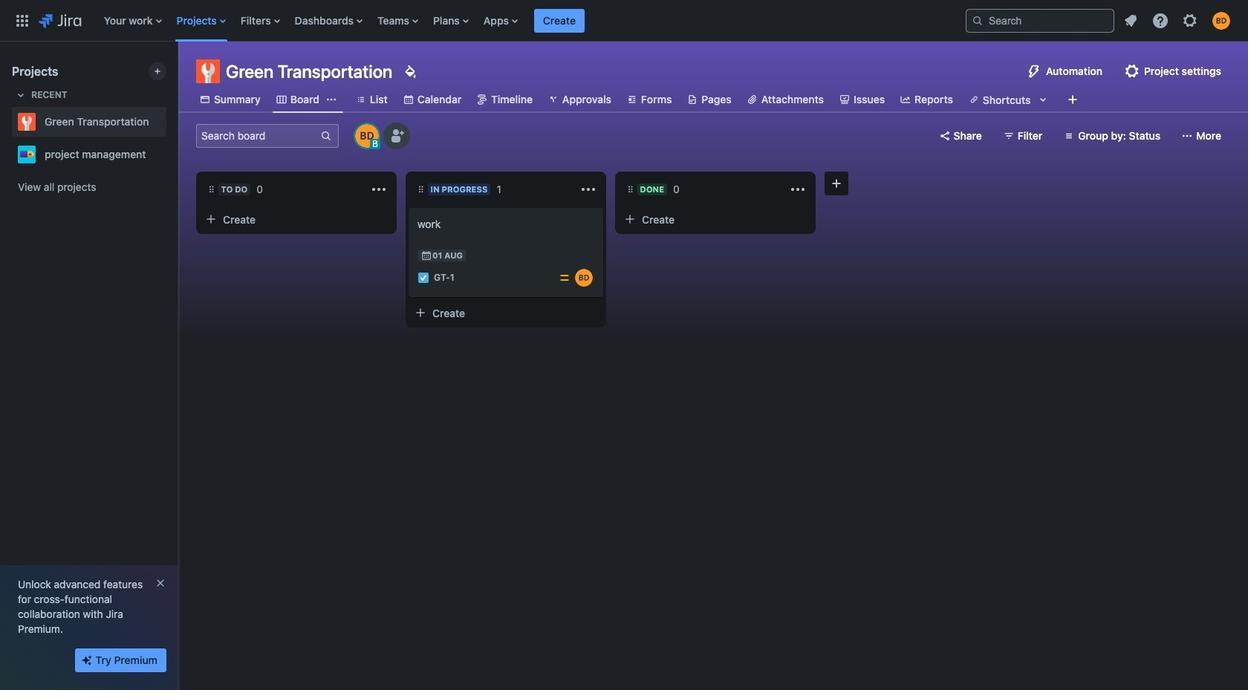 Task type: describe. For each thing, give the bounding box(es) containing it.
project view element
[[178, 86, 1248, 113]]

primary element
[[9, 0, 954, 41]]

collapse image
[[779, 181, 797, 198]]

1 add to starred image from the top
[[162, 113, 180, 131]]

1 collapse image from the left
[[360, 181, 377, 198]]

medium image
[[559, 272, 571, 284]]

0 horizontal spatial list
[[96, 0, 954, 41]]

notifications image
[[1122, 12, 1140, 29]]

due date: 01 august 2024 image
[[421, 250, 432, 262]]

automation image
[[1025, 62, 1043, 80]]

settings image
[[1182, 12, 1199, 29]]

help image
[[1152, 12, 1170, 29]]

column actions image for collapse icon
[[789, 181, 807, 198]]

sidebar navigation image
[[162, 48, 195, 101]]

add to project view navigation image
[[1064, 91, 1082, 108]]

column actions image for 1st collapse image from the left
[[370, 181, 388, 198]]

your profile and settings image
[[1213, 12, 1231, 29]]

create status image
[[828, 175, 846, 192]]



Task type: locate. For each thing, give the bounding box(es) containing it.
1 horizontal spatial column actions image
[[580, 181, 597, 198]]

column actions image
[[370, 181, 388, 198], [580, 181, 597, 198], [789, 181, 807, 198]]

0 vertical spatial add to starred image
[[162, 113, 180, 131]]

add to starred image
[[162, 113, 180, 131], [162, 146, 180, 163]]

column actions image for 2nd collapse image from the left
[[580, 181, 597, 198]]

set project background image
[[402, 62, 419, 80]]

list item
[[534, 0, 585, 41]]

banner
[[0, 0, 1248, 42]]

3 column actions image from the left
[[789, 181, 807, 198]]

barb dwyer image
[[575, 269, 593, 287]]

1 horizontal spatial collapse image
[[569, 181, 587, 198]]

1 vertical spatial add to starred image
[[162, 146, 180, 163]]

2 horizontal spatial column actions image
[[789, 181, 807, 198]]

None search field
[[966, 9, 1115, 32]]

0 horizontal spatial collapse image
[[360, 181, 377, 198]]

2 collapse image from the left
[[569, 181, 587, 198]]

task image
[[418, 272, 430, 284]]

collapse image
[[360, 181, 377, 198], [569, 181, 587, 198]]

Search field
[[966, 9, 1115, 32]]

2 column actions image from the left
[[580, 181, 597, 198]]

list
[[96, 0, 954, 41], [1118, 7, 1239, 34]]

1 horizontal spatial list
[[1118, 7, 1239, 34]]

0 horizontal spatial column actions image
[[370, 181, 388, 198]]

close premium upgrade banner image
[[155, 577, 166, 589]]

search image
[[972, 14, 984, 26]]

collapse recent projects image
[[12, 86, 30, 104]]

appswitcher icon image
[[13, 12, 31, 29]]

Search board field
[[197, 126, 320, 146]]

create project image
[[152, 65, 163, 77]]

tab options image
[[325, 94, 337, 106]]

1 column actions image from the left
[[370, 181, 388, 198]]

2 add to starred image from the top
[[162, 146, 180, 163]]

due date: 01 august 2024 image
[[421, 250, 432, 262]]

jira image
[[39, 12, 82, 29], [39, 12, 82, 29]]

create image
[[400, 200, 418, 218]]



Task type: vqa. For each thing, say whether or not it's contained in the screenshot.
1st heading from the bottom of the Sidebar element
no



